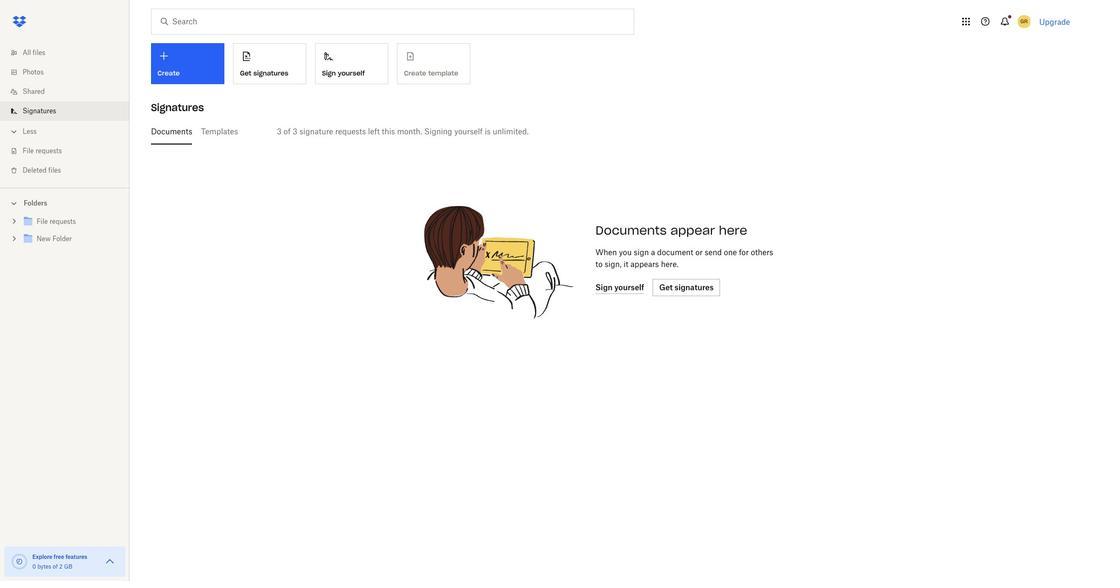 Task type: locate. For each thing, give the bounding box(es) containing it.
requests up deleted files
[[36, 147, 62, 155]]

1 horizontal spatial of
[[284, 127, 291, 136]]

file
[[23, 147, 34, 155], [37, 218, 48, 226]]

of
[[284, 127, 291, 136], [53, 564, 58, 570]]

0 horizontal spatial 3
[[277, 127, 282, 136]]

2 horizontal spatial yourself
[[615, 283, 645, 292]]

files right all
[[33, 49, 45, 57]]

1 3 from the left
[[277, 127, 282, 136]]

1 vertical spatial get signatures
[[660, 283, 714, 292]]

1 vertical spatial sign yourself button
[[596, 281, 645, 294]]

gr
[[1021, 18, 1029, 25]]

deleted files link
[[9, 161, 130, 180]]

documents up you
[[596, 223, 667, 238]]

3
[[277, 127, 282, 136], [293, 127, 298, 136]]

templates
[[201, 127, 238, 136]]

file down less
[[23, 147, 34, 155]]

1 vertical spatial of
[[53, 564, 58, 570]]

list
[[0, 37, 130, 188]]

file requests up new folder
[[37, 218, 76, 226]]

free
[[54, 554, 64, 560]]

shared
[[23, 87, 45, 96]]

0 vertical spatial get signatures button
[[233, 43, 307, 84]]

it
[[624, 260, 629, 269]]

get signatures
[[240, 69, 289, 77], [660, 283, 714, 292]]

all
[[23, 49, 31, 57]]

1 horizontal spatial file
[[37, 218, 48, 226]]

bytes
[[37, 564, 51, 570]]

is
[[485, 127, 491, 136]]

1 horizontal spatial documents
[[596, 223, 667, 238]]

sign,
[[605, 260, 622, 269]]

file requests inside group
[[37, 218, 76, 226]]

0 horizontal spatial sign
[[322, 69, 336, 77]]

0 vertical spatial requests
[[335, 127, 366, 136]]

0 vertical spatial yourself
[[338, 69, 365, 77]]

documents left templates
[[151, 127, 192, 136]]

get signatures button
[[233, 43, 307, 84], [653, 279, 721, 296]]

1 horizontal spatial signatures
[[151, 101, 204, 114]]

files for all files
[[33, 49, 45, 57]]

or
[[696, 248, 703, 257]]

upgrade
[[1040, 17, 1071, 26]]

here.
[[661, 260, 679, 269]]

2 3 from the left
[[293, 127, 298, 136]]

send
[[705, 248, 722, 257]]

1 vertical spatial files
[[48, 166, 61, 174]]

1 vertical spatial sign yourself
[[596, 283, 645, 292]]

yourself
[[338, 69, 365, 77], [455, 127, 483, 136], [615, 283, 645, 292]]

to
[[596, 260, 603, 269]]

of left signature
[[284, 127, 291, 136]]

0 horizontal spatial sign yourself
[[322, 69, 365, 77]]

file requests link
[[9, 141, 130, 161], [22, 215, 121, 229]]

files right deleted
[[48, 166, 61, 174]]

0 horizontal spatial file
[[23, 147, 34, 155]]

0 horizontal spatial get signatures button
[[233, 43, 307, 84]]

1 horizontal spatial sign yourself button
[[596, 281, 645, 294]]

quota usage element
[[11, 553, 28, 571]]

0 horizontal spatial get signatures
[[240, 69, 289, 77]]

0 vertical spatial file
[[23, 147, 34, 155]]

1 vertical spatial file requests
[[37, 218, 76, 226]]

photos link
[[9, 63, 130, 82]]

documents for documents appear here
[[596, 223, 667, 238]]

file requests link up deleted files
[[9, 141, 130, 161]]

signatures down shared
[[23, 107, 56, 115]]

templates tab
[[201, 119, 238, 145]]

0 horizontal spatial signatures
[[23, 107, 56, 115]]

0 horizontal spatial signatures
[[254, 69, 289, 77]]

get
[[240, 69, 252, 77], [660, 283, 673, 292]]

0 vertical spatial files
[[33, 49, 45, 57]]

shared link
[[9, 82, 130, 101]]

1 horizontal spatial files
[[48, 166, 61, 174]]

when you sign a document or send one for others to sign, it appears here.
[[596, 248, 774, 269]]

1 vertical spatial signatures
[[675, 283, 714, 292]]

1 vertical spatial file
[[37, 218, 48, 226]]

1 horizontal spatial get
[[660, 283, 673, 292]]

file requests link up new folder link
[[22, 215, 121, 229]]

1 horizontal spatial yourself
[[455, 127, 483, 136]]

sign yourself button
[[315, 43, 389, 84], [596, 281, 645, 294]]

documents
[[151, 127, 192, 136], [596, 223, 667, 238]]

sign
[[322, 69, 336, 77], [596, 283, 613, 292]]

appear
[[671, 223, 716, 238]]

0 horizontal spatial sign yourself button
[[315, 43, 389, 84]]

3 of 3 signature requests left this month. signing yourself is unlimited.
[[277, 127, 529, 136]]

signing
[[425, 127, 453, 136]]

1 horizontal spatial 3
[[293, 127, 298, 136]]

1 horizontal spatial sign yourself
[[596, 283, 645, 292]]

list containing all files
[[0, 37, 130, 188]]

new folder link
[[22, 232, 121, 247]]

1 vertical spatial get signatures button
[[653, 279, 721, 296]]

signatures link
[[9, 101, 130, 121]]

gb
[[64, 564, 72, 570]]

sign yourself
[[322, 69, 365, 77], [596, 283, 645, 292]]

2
[[59, 564, 63, 570]]

tab list
[[151, 119, 1067, 145]]

less image
[[9, 126, 19, 137]]

document
[[658, 248, 694, 257]]

create button
[[151, 43, 225, 84]]

signatures up documents tab
[[151, 101, 204, 114]]

0 horizontal spatial files
[[33, 49, 45, 57]]

1 vertical spatial yourself
[[455, 127, 483, 136]]

1 vertical spatial documents
[[596, 223, 667, 238]]

0 vertical spatial of
[[284, 127, 291, 136]]

when
[[596, 248, 617, 257]]

0 vertical spatial sign yourself
[[322, 69, 365, 77]]

0 horizontal spatial documents
[[151, 127, 192, 136]]

signature
[[300, 127, 333, 136]]

requests
[[335, 127, 366, 136], [36, 147, 62, 155], [50, 218, 76, 226]]

0 vertical spatial get
[[240, 69, 252, 77]]

of left 2
[[53, 564, 58, 570]]

new folder
[[37, 235, 72, 243]]

0 horizontal spatial of
[[53, 564, 58, 570]]

files for deleted files
[[48, 166, 61, 174]]

0 vertical spatial documents
[[151, 127, 192, 136]]

Search in folder "Dropbox" text field
[[172, 16, 612, 28]]

2 vertical spatial yourself
[[615, 283, 645, 292]]

2 vertical spatial requests
[[50, 218, 76, 226]]

1 horizontal spatial sign
[[596, 283, 613, 292]]

1 horizontal spatial signatures
[[675, 283, 714, 292]]

signatures
[[254, 69, 289, 77], [675, 283, 714, 292]]

less
[[23, 127, 37, 135]]

file up the new
[[37, 218, 48, 226]]

1 horizontal spatial get signatures button
[[653, 279, 721, 296]]

files
[[33, 49, 45, 57], [48, 166, 61, 174]]

file requests
[[23, 147, 62, 155], [37, 218, 76, 226]]

gr button
[[1016, 13, 1034, 30]]

file requests up deleted files
[[23, 147, 62, 155]]

0 horizontal spatial yourself
[[338, 69, 365, 77]]

for
[[739, 248, 749, 257]]

signatures
[[151, 101, 204, 114], [23, 107, 56, 115]]

1 vertical spatial get
[[660, 283, 673, 292]]

requests left left
[[335, 127, 366, 136]]

requests up 'folder'
[[50, 218, 76, 226]]

1 horizontal spatial get signatures
[[660, 283, 714, 292]]

here
[[719, 223, 748, 238]]

documents tab
[[151, 119, 192, 145]]

group
[[0, 211, 130, 256]]



Task type: vqa. For each thing, say whether or not it's contained in the screenshot.
ben.nelson1980@gmail.com
no



Task type: describe. For each thing, give the bounding box(es) containing it.
0 horizontal spatial get
[[240, 69, 252, 77]]

create
[[158, 69, 180, 77]]

sign
[[634, 248, 649, 257]]

0 vertical spatial signatures
[[254, 69, 289, 77]]

deleted files
[[23, 166, 61, 174]]

folders
[[24, 199, 47, 207]]

upgrade link
[[1040, 17, 1071, 26]]

explore
[[32, 554, 52, 560]]

new
[[37, 235, 51, 243]]

you
[[619, 248, 632, 257]]

all files
[[23, 49, 45, 57]]

deleted
[[23, 166, 47, 174]]

0 vertical spatial get signatures
[[240, 69, 289, 77]]

features
[[66, 554, 87, 560]]

this
[[382, 127, 395, 136]]

explore free features 0 bytes of 2 gb
[[32, 554, 87, 570]]

yourself inside tab list
[[455, 127, 483, 136]]

documents appear here
[[596, 223, 748, 238]]

1 vertical spatial file requests link
[[22, 215, 121, 229]]

unlimited.
[[493, 127, 529, 136]]

others
[[751, 248, 774, 257]]

group containing file requests
[[0, 211, 130, 256]]

of inside explore free features 0 bytes of 2 gb
[[53, 564, 58, 570]]

0 vertical spatial file requests
[[23, 147, 62, 155]]

one
[[724, 248, 737, 257]]

month.
[[397, 127, 422, 136]]

photos
[[23, 68, 44, 76]]

folder
[[53, 235, 72, 243]]

all files link
[[9, 43, 130, 63]]

left
[[368, 127, 380, 136]]

0 vertical spatial file requests link
[[9, 141, 130, 161]]

tab list containing documents
[[151, 119, 1067, 145]]

signatures list item
[[0, 101, 130, 121]]

dropbox image
[[9, 11, 30, 32]]

1 vertical spatial sign
[[596, 283, 613, 292]]

0 vertical spatial sign yourself button
[[315, 43, 389, 84]]

0 vertical spatial sign
[[322, 69, 336, 77]]

signatures inside signatures link
[[23, 107, 56, 115]]

a
[[651, 248, 656, 257]]

documents for documents
[[151, 127, 192, 136]]

requests inside group
[[50, 218, 76, 226]]

file inside group
[[37, 218, 48, 226]]

appears
[[631, 260, 659, 269]]

0
[[32, 564, 36, 570]]

1 vertical spatial requests
[[36, 147, 62, 155]]

folders button
[[0, 195, 130, 211]]



